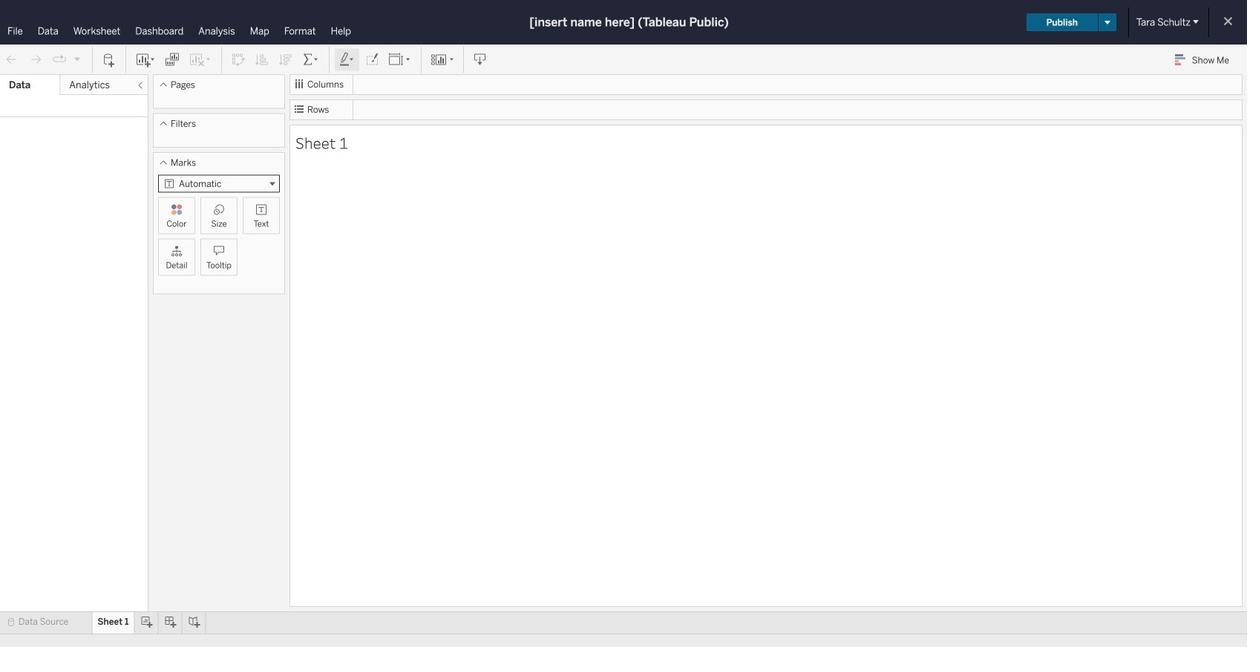 Task type: locate. For each thing, give the bounding box(es) containing it.
collapse image
[[136, 81, 145, 90]]

replay animation image
[[52, 52, 67, 67]]

sort ascending image
[[255, 52, 270, 67]]

highlight image
[[339, 52, 356, 67]]

totals image
[[302, 52, 320, 67]]

format workbook image
[[365, 52, 379, 67]]

download image
[[473, 52, 488, 67]]

duplicate image
[[165, 52, 180, 67]]

sort descending image
[[278, 52, 293, 67]]



Task type: describe. For each thing, give the bounding box(es) containing it.
replay animation image
[[73, 54, 82, 63]]

swap rows and columns image
[[231, 52, 246, 67]]

clear sheet image
[[189, 52, 212, 67]]

new data source image
[[102, 52, 117, 67]]

show/hide cards image
[[431, 52, 455, 67]]

undo image
[[4, 52, 19, 67]]

new worksheet image
[[135, 52, 156, 67]]

fit image
[[388, 52, 412, 67]]

redo image
[[28, 52, 43, 67]]



Task type: vqa. For each thing, say whether or not it's contained in the screenshot.
right replay animation image
yes



